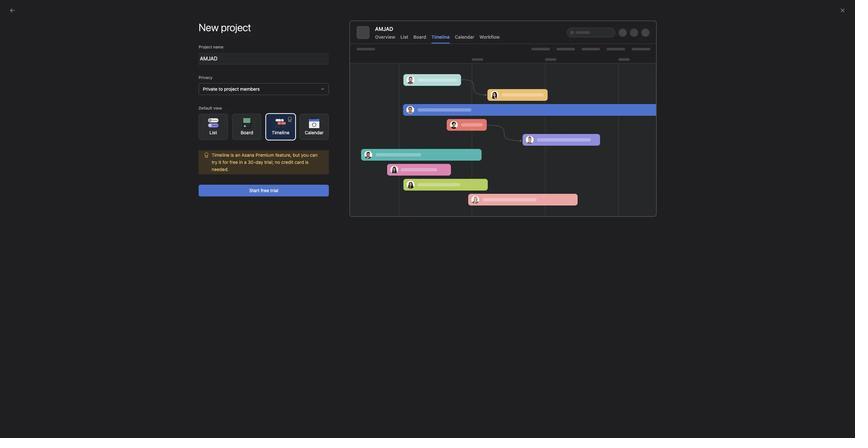 Task type: locate. For each thing, give the bounding box(es) containing it.
project for functional
[[626, 119, 642, 125]]

board up good
[[413, 34, 426, 40]]

0 horizontal spatial board
[[241, 130, 253, 135]]

list
[[400, 34, 408, 40], [210, 130, 217, 135]]

go back image
[[10, 8, 15, 13]]

timeline inside timeline is an asana premium feature, but you can try it for free in a 30-day trial; no credit card is needed.
[[212, 152, 229, 158]]

1 horizontal spatial calendar
[[455, 34, 474, 40]]

projects
[[477, 100, 501, 107]]

upcoming
[[300, 111, 322, 116]]

board
[[413, 34, 426, 40], [241, 130, 253, 135]]

1 vertical spatial is
[[305, 160, 309, 165]]

calendar
[[455, 34, 474, 40], [305, 130, 324, 135]]

of
[[624, 142, 628, 148]]

project
[[224, 86, 239, 92], [626, 119, 642, 125]]

is left an
[[231, 152, 234, 158]]

1 horizontal spatial list
[[400, 34, 408, 40]]

close image
[[840, 8, 845, 13]]

timeline up feature,
[[272, 130, 289, 135]]

a
[[244, 160, 247, 165]]

project inside popup button
[[224, 86, 239, 92]]

project name
[[199, 45, 223, 49]]

0 horizontal spatial timeline
[[212, 152, 229, 158]]

cross-functional project plan link
[[566, 113, 654, 134]]

start free trial
[[249, 188, 278, 193]]

day
[[256, 160, 263, 165]]

is down you in the top left of the page
[[305, 160, 309, 165]]

calendar up afternoon,
[[455, 34, 474, 40]]

2 vertical spatial timeline
[[212, 152, 229, 158]]

0 vertical spatial project
[[224, 86, 239, 92]]

cross-functional project plan
[[589, 119, 652, 125]]

default
[[199, 106, 212, 111]]

30-
[[248, 160, 256, 165]]

create project
[[501, 120, 532, 125]]

timeline up it
[[212, 152, 229, 158]]

overview
[[375, 34, 395, 40]]

2 horizontal spatial timeline
[[431, 34, 450, 40]]

overdue (5)
[[330, 111, 356, 116]]

in
[[239, 160, 243, 165]]

0 horizontal spatial calendar
[[305, 130, 324, 135]]

the
[[630, 142, 637, 148]]

hide sidebar image
[[8, 5, 14, 10]]

project left the plan
[[626, 119, 642, 125]]

1 horizontal spatial project
[[626, 119, 642, 125]]

0
[[447, 69, 451, 77]]

talkback link
[[477, 136, 566, 157]]

project right to
[[224, 86, 239, 92]]

free left in
[[230, 160, 238, 165]]

2
[[491, 40, 494, 46]]

is
[[231, 152, 234, 158], [305, 160, 309, 165]]

can
[[310, 152, 317, 158]]

timeline up good
[[431, 34, 450, 40]]

1 vertical spatial project
[[626, 119, 642, 125]]

free left trial
[[261, 188, 269, 193]]

(5)
[[350, 111, 356, 116]]

0 horizontal spatial project
[[224, 86, 239, 92]]

0 horizontal spatial free
[[230, 160, 238, 165]]

trial
[[270, 188, 278, 193]]

0 horizontal spatial list
[[210, 130, 217, 135]]

board up asana
[[241, 130, 253, 135]]

list down default view
[[210, 130, 217, 135]]

calendar down the upcoming button
[[305, 130, 324, 135]]

timeline is an asana premium feature, but you can try it for free in a 30-day trial; no credit card is needed.
[[212, 152, 317, 172]]

credit
[[281, 160, 293, 165]]

1 vertical spatial calendar
[[305, 130, 324, 135]]

0 horizontal spatial is
[[231, 152, 234, 158]]

timeline
[[431, 34, 450, 40], [272, 130, 289, 135], [212, 152, 229, 158]]

asana
[[242, 152, 254, 158]]

1 horizontal spatial is
[[305, 160, 309, 165]]

1 vertical spatial list
[[210, 130, 217, 135]]

customize
[[635, 72, 658, 78]]

free
[[230, 160, 238, 165], [261, 188, 269, 193]]

task
[[301, 125, 309, 130]]

create task button
[[279, 123, 311, 132]]

overdue
[[330, 111, 348, 116]]

thursday,
[[439, 40, 463, 46]]

cross-
[[589, 119, 604, 125]]

you
[[301, 152, 309, 158]]

list right overview
[[400, 34, 408, 40]]

privacy
[[199, 75, 212, 80]]

to
[[219, 86, 223, 92]]

1 vertical spatial board
[[241, 130, 253, 135]]

0 vertical spatial list
[[400, 34, 408, 40]]

project for to
[[224, 86, 239, 92]]

1 vertical spatial timeline
[[272, 130, 289, 135]]

name
[[213, 45, 223, 49]]

1 horizontal spatial board
[[413, 34, 426, 40]]

1 vertical spatial free
[[261, 188, 269, 193]]

1 horizontal spatial free
[[261, 188, 269, 193]]

0 vertical spatial free
[[230, 160, 238, 165]]

0 vertical spatial calendar
[[455, 34, 474, 40]]

list image
[[572, 119, 580, 127]]



Task type: vqa. For each thing, say whether or not it's contained in the screenshot.
THE FOURTH:
no



Task type: describe. For each thing, give the bounding box(es) containing it.
but
[[293, 152, 300, 158]]

thursday, november 2 good afternoon, tyler
[[419, 40, 514, 60]]

0 vertical spatial is
[[231, 152, 234, 158]]

for
[[223, 160, 228, 165]]

create task
[[288, 125, 309, 130]]

warlords
[[604, 142, 623, 148]]

1 horizontal spatial timeline
[[272, 130, 289, 135]]

upcoming button
[[300, 111, 322, 120]]

members
[[240, 86, 260, 92]]

this is a preview of your project image
[[350, 21, 656, 217]]

amjad
[[375, 26, 393, 32]]

start free trial button
[[199, 185, 329, 197]]

free inside timeline is an asana premium feature, but you can try it for free in a 30-day trial; no credit card is needed.
[[230, 160, 238, 165]]

list image
[[572, 142, 580, 150]]

november
[[464, 40, 489, 46]]

project
[[199, 45, 212, 49]]

create
[[288, 125, 300, 130]]

premium
[[256, 152, 274, 158]]

tasks
[[452, 71, 462, 76]]

private to project members
[[203, 86, 260, 92]]

it
[[219, 160, 221, 165]]

good
[[419, 48, 444, 60]]

start
[[249, 188, 260, 193]]

afternoon,
[[446, 48, 491, 60]]

seven
[[589, 142, 602, 148]]

overdue (5) button
[[330, 111, 356, 120]]

customize button
[[625, 69, 662, 81]]

default view
[[199, 106, 222, 111]]

view
[[213, 106, 222, 111]]

an
[[235, 152, 240, 158]]

private to project members button
[[199, 83, 329, 95]]

tasks completed
[[452, 71, 482, 76]]

add profile photo image
[[279, 97, 295, 113]]

feature,
[[275, 152, 292, 158]]

functional
[[604, 119, 625, 125]]

needed.
[[212, 167, 229, 172]]

new project
[[199, 21, 251, 34]]

talkback
[[501, 142, 520, 148]]

no
[[275, 160, 280, 165]]

sea
[[638, 142, 646, 148]]

private
[[203, 86, 217, 92]]

plan
[[643, 119, 652, 125]]

card
[[295, 160, 304, 165]]

0 vertical spatial timeline
[[431, 34, 450, 40]]

workflow
[[479, 34, 500, 40]]

create project link
[[477, 113, 566, 134]]

trial;
[[264, 160, 274, 165]]

seven warlords of the sea link
[[566, 136, 654, 157]]

try
[[212, 160, 217, 165]]

0 vertical spatial board
[[413, 34, 426, 40]]

completed
[[463, 71, 482, 76]]

free inside button
[[261, 188, 269, 193]]

seven warlords of the sea
[[589, 142, 646, 148]]

tyler
[[493, 48, 514, 60]]

Project name text field
[[199, 53, 329, 64]]



